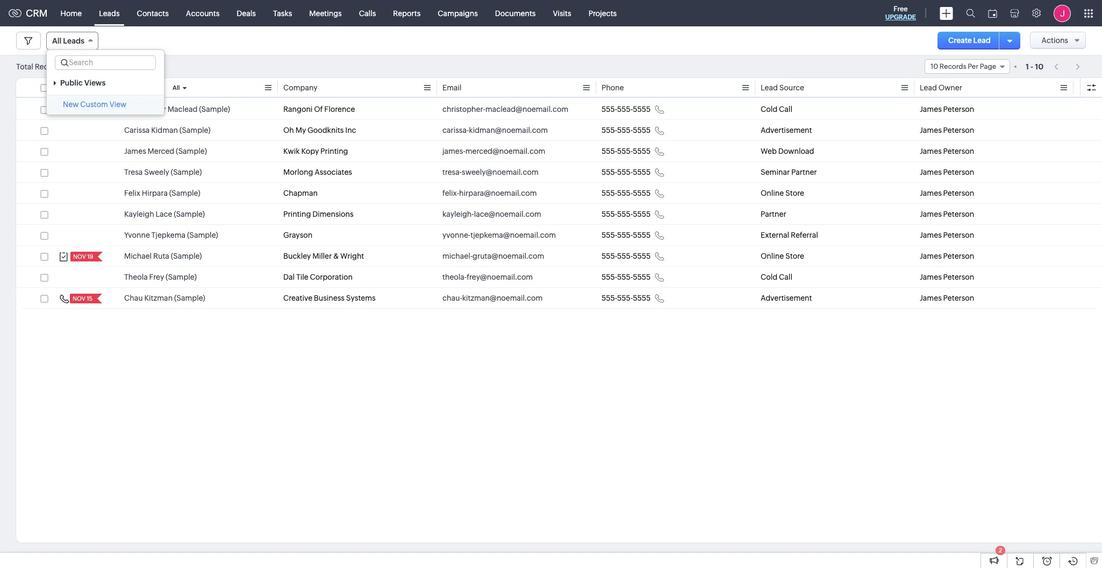 Task type: vqa. For each thing, say whether or not it's contained in the screenshot.


Task type: describe. For each thing, give the bounding box(es) containing it.
christopher
[[124, 105, 166, 114]]

michael ruta (sample) link
[[124, 251, 202, 261]]

inc
[[346, 126, 356, 135]]

external
[[761, 231, 790, 239]]

christopher-
[[443, 105, 486, 114]]

(sample) for felix hirpara (sample)
[[169, 189, 200, 197]]

external referral
[[761, 231, 819, 239]]

yvonne tjepkema (sample)
[[124, 231, 218, 239]]

peterson for hirpara@noemail.com
[[944, 189, 975, 197]]

peterson for lace@noemail.com
[[944, 210, 975, 218]]

james for kayleigh-lace@noemail.com
[[921, 210, 942, 218]]

profile element
[[1048, 0, 1078, 26]]

tjepkema
[[152, 231, 186, 239]]

carissa
[[124, 126, 150, 135]]

james for carissa-kidman@noemail.com
[[921, 126, 942, 135]]

james peterson for theola-frey@noemail.com
[[921, 273, 975, 281]]

nov 15
[[73, 295, 93, 302]]

email
[[443, 83, 462, 92]]

phone
[[602, 83, 624, 92]]

contacts link
[[128, 0, 177, 26]]

kayleigh-lace@noemail.com
[[443, 210, 542, 218]]

james for james-merced@noemail.com
[[921, 147, 942, 155]]

james peterson for felix-hirpara@noemail.com
[[921, 189, 975, 197]]

lead source
[[761, 83, 805, 92]]

555-555-5555 for yvonne-tjepkema@noemail.com
[[602, 231, 651, 239]]

michael ruta (sample)
[[124, 252, 202, 260]]

create menu element
[[934, 0, 960, 26]]

online for michael-gruta@noemail.com
[[761, 252, 785, 260]]

tile
[[296, 273, 309, 281]]

peterson for sweely@noemail.com
[[944, 168, 975, 176]]

all leads
[[52, 37, 84, 45]]

5555 for kayleigh-lace@noemail.com
[[633, 210, 651, 218]]

hirpara@noemail.com
[[460, 189, 537, 197]]

lead owner
[[921, 83, 963, 92]]

create lead button
[[938, 32, 1002, 49]]

555-555-5555 for kayleigh-lace@noemail.com
[[602, 210, 651, 218]]

michael-
[[443, 252, 473, 260]]

cold for theola-frey@noemail.com
[[761, 273, 778, 281]]

michael
[[124, 252, 152, 260]]

james-merced@noemail.com link
[[443, 146, 546, 157]]

call for theola-frey@noemail.com
[[780, 273, 793, 281]]

peterson for frey@noemail.com
[[944, 273, 975, 281]]

call for christopher-maclead@noemail.com
[[780, 105, 793, 114]]

my
[[296, 126, 306, 135]]

james for yvonne-tjepkema@noemail.com
[[921, 231, 942, 239]]

oh my goodknits inc
[[284, 126, 356, 135]]

lead for lead source
[[761, 83, 778, 92]]

chau-
[[443, 294, 463, 302]]

5555 for christopher-maclead@noemail.com
[[633, 105, 651, 114]]

printing dimensions
[[284, 210, 354, 218]]

campaigns link
[[429, 0, 487, 26]]

all for all leads
[[52, 37, 61, 45]]

theola-frey@noemail.com
[[443, 273, 533, 281]]

visits link
[[545, 0, 580, 26]]

tasks link
[[265, 0, 301, 26]]

(sample) for theola frey (sample)
[[166, 273, 197, 281]]

documents
[[495, 9, 536, 17]]

source
[[780, 83, 805, 92]]

peterson for gruta@noemail.com
[[944, 252, 975, 260]]

felix hirpara (sample)
[[124, 189, 200, 197]]

carissa-kidman@noemail.com
[[443, 126, 548, 135]]

store for michael-gruta@noemail.com
[[786, 252, 805, 260]]

tresa sweely (sample)
[[124, 168, 202, 176]]

advertisement for carissa-kidman@noemail.com
[[761, 126, 813, 135]]

calendar image
[[989, 9, 998, 17]]

morlong associates
[[284, 168, 352, 176]]

555-555-5555 for tresa-sweely@noemail.com
[[602, 168, 651, 176]]

felix hirpara (sample) link
[[124, 188, 200, 199]]

chau-kitzman@noemail.com link
[[443, 293, 543, 303]]

chau kitzman (sample)
[[124, 294, 205, 302]]

of
[[314, 105, 323, 114]]

owner
[[939, 83, 963, 92]]

michael-gruta@noemail.com link
[[443, 251, 545, 261]]

kidman
[[151, 126, 178, 135]]

555-555-5555 for christopher-maclead@noemail.com
[[602, 105, 651, 114]]

kitzman@noemail.com
[[463, 294, 543, 302]]

james merced (sample) link
[[124, 146, 207, 157]]

tresa
[[124, 168, 143, 176]]

leads inside the leads link
[[99, 9, 120, 17]]

theola-
[[443, 273, 467, 281]]

theola frey (sample) link
[[124, 272, 197, 282]]

search image
[[967, 9, 976, 18]]

5555 for james-merced@noemail.com
[[633, 147, 651, 155]]

(sample) for kayleigh lace (sample)
[[174, 210, 205, 218]]

maclead@noemail.com
[[486, 105, 569, 114]]

kayleigh
[[124, 210, 154, 218]]

seminar
[[761, 168, 790, 176]]

maclead
[[168, 105, 198, 114]]

0 vertical spatial printing
[[321, 147, 348, 155]]

web download
[[761, 147, 815, 155]]

leads link
[[90, 0, 128, 26]]

peterson for maclead@noemail.com
[[944, 105, 975, 114]]

leads inside all leads field
[[63, 37, 84, 45]]

accounts link
[[177, 0, 228, 26]]

555-555-5555 for james-merced@noemail.com
[[602, 147, 651, 155]]

projects
[[589, 9, 617, 17]]

crm link
[[9, 8, 48, 19]]

tresa sweely (sample) link
[[124, 167, 202, 178]]

nov for michael
[[73, 253, 86, 260]]

peterson for merced@noemail.com
[[944, 147, 975, 155]]

theola-frey@noemail.com link
[[443, 272, 533, 282]]

download
[[779, 147, 815, 155]]

crm
[[26, 8, 48, 19]]

michael-gruta@noemail.com
[[443, 252, 545, 260]]

(sample) for tresa sweely (sample)
[[171, 168, 202, 176]]

james for michael-gruta@noemail.com
[[921, 252, 942, 260]]

chau kitzman (sample) link
[[124, 293, 205, 303]]

goodknits
[[308, 126, 344, 135]]

name
[[143, 83, 164, 92]]

dimensions
[[313, 210, 354, 218]]

james-merced@noemail.com
[[443, 147, 546, 155]]

lead name
[[124, 83, 164, 92]]

kwik kopy printing
[[284, 147, 348, 155]]

10 for total records 10
[[65, 63, 73, 71]]

cold call for theola-frey@noemail.com
[[761, 273, 793, 281]]

10 Records Per Page field
[[925, 59, 1011, 74]]

19
[[87, 253, 93, 260]]

(sample) for chau kitzman (sample)
[[174, 294, 205, 302]]

advertisement for chau-kitzman@noemail.com
[[761, 294, 813, 302]]

james for chau-kitzman@noemail.com
[[921, 294, 942, 302]]

carissa-
[[443, 126, 469, 135]]

creative business systems
[[284, 294, 376, 302]]

rangoni
[[284, 105, 313, 114]]

home link
[[52, 0, 90, 26]]

upgrade
[[886, 13, 917, 21]]



Task type: locate. For each thing, give the bounding box(es) containing it.
search element
[[960, 0, 982, 26]]

view
[[110, 100, 127, 109]]

all up christopher maclead (sample)
[[173, 84, 180, 91]]

7 james peterson from the top
[[921, 231, 975, 239]]

custom
[[80, 100, 108, 109]]

&
[[334, 252, 339, 260]]

nov left 15
[[73, 295, 86, 302]]

store down external referral
[[786, 252, 805, 260]]

yvonne-
[[443, 231, 471, 239]]

555-555-5555 for theola-frey@noemail.com
[[602, 273, 651, 281]]

nov 19 link
[[70, 252, 94, 261]]

carissa kidman (sample)
[[124, 126, 211, 135]]

all for all
[[173, 84, 180, 91]]

online store down seminar partner
[[761, 189, 805, 197]]

(sample) down james merced (sample)
[[171, 168, 202, 176]]

3 5555 from the top
[[633, 147, 651, 155]]

printing
[[321, 147, 348, 155], [284, 210, 311, 218]]

meetings
[[310, 9, 342, 17]]

1 horizontal spatial partner
[[792, 168, 818, 176]]

6 peterson from the top
[[944, 210, 975, 218]]

accounts
[[186, 9, 220, 17]]

kayleigh lace (sample)
[[124, 210, 205, 218]]

cold down lead source
[[761, 105, 778, 114]]

per
[[969, 62, 979, 70]]

5555 for michael-gruta@noemail.com
[[633, 252, 651, 260]]

0 vertical spatial nov
[[73, 253, 86, 260]]

creative
[[284, 294, 313, 302]]

5555 for theola-frey@noemail.com
[[633, 273, 651, 281]]

555-555-5555 for carissa-kidman@noemail.com
[[602, 126, 651, 135]]

4 peterson from the top
[[944, 168, 975, 176]]

james for tresa-sweely@noemail.com
[[921, 168, 942, 176]]

printing up associates
[[321, 147, 348, 155]]

Search text field
[[55, 56, 155, 69]]

555-
[[602, 105, 618, 114], [618, 105, 633, 114], [602, 126, 618, 135], [618, 126, 633, 135], [602, 147, 618, 155], [618, 147, 633, 155], [602, 168, 618, 176], [618, 168, 633, 176], [602, 189, 618, 197], [618, 189, 633, 197], [602, 210, 618, 218], [618, 210, 633, 218], [602, 231, 618, 239], [618, 231, 633, 239], [602, 252, 618, 260], [618, 252, 633, 260], [602, 273, 618, 281], [618, 273, 633, 281], [602, 294, 618, 302], [618, 294, 633, 302]]

4 5555 from the top
[[633, 168, 651, 176]]

james for felix-hirpara@noemail.com
[[921, 189, 942, 197]]

3 peterson from the top
[[944, 147, 975, 155]]

1 online store from the top
[[761, 189, 805, 197]]

1 horizontal spatial all
[[173, 84, 180, 91]]

10 peterson from the top
[[944, 294, 975, 302]]

cold call for christopher-maclead@noemail.com
[[761, 105, 793, 114]]

1 store from the top
[[786, 189, 805, 197]]

8 peterson from the top
[[944, 252, 975, 260]]

online down external
[[761, 252, 785, 260]]

0 vertical spatial advertisement
[[761, 126, 813, 135]]

5 555-555-5555 from the top
[[602, 189, 651, 197]]

total records 10
[[16, 62, 73, 71]]

views
[[84, 79, 106, 87]]

0 horizontal spatial printing
[[284, 210, 311, 218]]

1 horizontal spatial printing
[[321, 147, 348, 155]]

james peterson for kayleigh-lace@noemail.com
[[921, 210, 975, 218]]

5555 for yvonne-tjepkema@noemail.com
[[633, 231, 651, 239]]

public views button
[[47, 74, 164, 92]]

3 james peterson from the top
[[921, 147, 975, 155]]

cold call down lead source
[[761, 105, 793, 114]]

0 vertical spatial all
[[52, 37, 61, 45]]

public views
[[60, 79, 106, 87]]

create
[[949, 36, 973, 45]]

miller
[[313, 252, 332, 260]]

new
[[63, 100, 79, 109]]

10 james peterson from the top
[[921, 294, 975, 302]]

printing up grayson in the top left of the page
[[284, 210, 311, 218]]

9 james peterson from the top
[[921, 273, 975, 281]]

5555 for carissa-kidman@noemail.com
[[633, 126, 651, 135]]

james for christopher-maclead@noemail.com
[[921, 105, 942, 114]]

records inside 10 records per page field
[[940, 62, 967, 70]]

store for felix-hirpara@noemail.com
[[786, 189, 805, 197]]

555-555-5555 for chau-kitzman@noemail.com
[[602, 294, 651, 302]]

7 555-555-5555 from the top
[[602, 231, 651, 239]]

christopher maclead (sample) link
[[124, 104, 230, 115]]

1 555-555-5555 from the top
[[602, 105, 651, 114]]

1 vertical spatial all
[[173, 84, 180, 91]]

(sample) right maclead
[[199, 105, 230, 114]]

4 james peterson from the top
[[921, 168, 975, 176]]

calls
[[359, 9, 376, 17]]

-
[[1031, 62, 1034, 71]]

lead left owner
[[921, 83, 938, 92]]

1 peterson from the top
[[944, 105, 975, 114]]

2 555-555-5555 from the top
[[602, 126, 651, 135]]

lead for lead owner
[[921, 83, 938, 92]]

2 call from the top
[[780, 273, 793, 281]]

0 horizontal spatial 10
[[65, 63, 73, 71]]

1 call from the top
[[780, 105, 793, 114]]

0 horizontal spatial all
[[52, 37, 61, 45]]

online down the seminar
[[761, 189, 785, 197]]

10 555-555-5555 from the top
[[602, 294, 651, 302]]

3 555-555-5555 from the top
[[602, 147, 651, 155]]

(sample) inside "link"
[[174, 210, 205, 218]]

records left per
[[940, 62, 967, 70]]

partner
[[792, 168, 818, 176], [761, 210, 787, 218]]

15
[[87, 295, 93, 302]]

10 right -
[[1036, 62, 1044, 71]]

All Leads field
[[46, 32, 98, 50]]

2 horizontal spatial 10
[[1036, 62, 1044, 71]]

10 5555 from the top
[[633, 294, 651, 302]]

felix-hirpara@noemail.com link
[[443, 188, 537, 199]]

0 horizontal spatial leads
[[63, 37, 84, 45]]

2 james peterson from the top
[[921, 126, 975, 135]]

lead left the name
[[124, 83, 141, 92]]

total
[[16, 62, 33, 71]]

10 for 1 - 10
[[1036, 62, 1044, 71]]

peterson for tjepkema@noemail.com
[[944, 231, 975, 239]]

carissa-kidman@noemail.com link
[[443, 125, 548, 136]]

kitzman
[[144, 294, 173, 302]]

theola frey (sample)
[[124, 273, 197, 281]]

0 vertical spatial online
[[761, 189, 785, 197]]

(sample) right lace
[[174, 210, 205, 218]]

lead right the create
[[974, 36, 991, 45]]

1 cold call from the top
[[761, 105, 793, 114]]

1 vertical spatial advertisement
[[761, 294, 813, 302]]

row group
[[16, 99, 1103, 309]]

company
[[284, 83, 318, 92]]

1 cold from the top
[[761, 105, 778, 114]]

james-
[[443, 147, 466, 155]]

associates
[[315, 168, 352, 176]]

row group containing christopher maclead (sample)
[[16, 99, 1103, 309]]

555-555-5555 for felix-hirpara@noemail.com
[[602, 189, 651, 197]]

2 cold from the top
[[761, 273, 778, 281]]

chapman
[[284, 189, 318, 197]]

new custom view link
[[47, 95, 164, 115]]

page
[[981, 62, 997, 70]]

10 records per page
[[931, 62, 997, 70]]

5 peterson from the top
[[944, 189, 975, 197]]

records
[[35, 62, 64, 71], [940, 62, 967, 70]]

(sample) right tjepkema
[[187, 231, 218, 239]]

0 horizontal spatial records
[[35, 62, 64, 71]]

1 vertical spatial call
[[780, 273, 793, 281]]

0 vertical spatial partner
[[792, 168, 818, 176]]

store down seminar partner
[[786, 189, 805, 197]]

cold for christopher-maclead@noemail.com
[[761, 105, 778, 114]]

1 vertical spatial cold
[[761, 273, 778, 281]]

(sample) down maclead
[[180, 126, 211, 135]]

0 vertical spatial online store
[[761, 189, 805, 197]]

james peterson
[[921, 105, 975, 114], [921, 126, 975, 135], [921, 147, 975, 155], [921, 168, 975, 176], [921, 189, 975, 197], [921, 210, 975, 218], [921, 231, 975, 239], [921, 252, 975, 260], [921, 273, 975, 281], [921, 294, 975, 302]]

1 vertical spatial printing
[[284, 210, 311, 218]]

1 vertical spatial store
[[786, 252, 805, 260]]

christopher-maclead@noemail.com link
[[443, 104, 569, 115]]

lead left source
[[761, 83, 778, 92]]

8 james peterson from the top
[[921, 252, 975, 260]]

1 horizontal spatial 10
[[931, 62, 939, 70]]

nov for chau
[[73, 295, 86, 302]]

campaigns
[[438, 9, 478, 17]]

nov
[[73, 253, 86, 260], [73, 295, 86, 302]]

9 555-555-5555 from the top
[[602, 273, 651, 281]]

all inside field
[[52, 37, 61, 45]]

lace@noemail.com
[[474, 210, 542, 218]]

555-555-5555
[[602, 105, 651, 114], [602, 126, 651, 135], [602, 147, 651, 155], [602, 168, 651, 176], [602, 189, 651, 197], [602, 210, 651, 218], [602, 231, 651, 239], [602, 252, 651, 260], [602, 273, 651, 281], [602, 294, 651, 302]]

6 james peterson from the top
[[921, 210, 975, 218]]

records for 10
[[940, 62, 967, 70]]

james peterson for carissa-kidman@noemail.com
[[921, 126, 975, 135]]

(sample) right merced
[[176, 147, 207, 155]]

partner up external
[[761, 210, 787, 218]]

call down lead source
[[780, 105, 793, 114]]

contacts
[[137, 9, 169, 17]]

rangoni of florence
[[284, 105, 355, 114]]

1 - 10
[[1027, 62, 1044, 71]]

advertisement
[[761, 126, 813, 135], [761, 294, 813, 302]]

wright
[[341, 252, 364, 260]]

7 peterson from the top
[[944, 231, 975, 239]]

kayleigh-lace@noemail.com link
[[443, 209, 542, 220]]

(sample) up kayleigh lace (sample)
[[169, 189, 200, 197]]

9 5555 from the top
[[633, 273, 651, 281]]

0 vertical spatial store
[[786, 189, 805, 197]]

7 5555 from the top
[[633, 231, 651, 239]]

online store for gruta@noemail.com
[[761, 252, 805, 260]]

(sample) for christopher maclead (sample)
[[199, 105, 230, 114]]

5 james peterson from the top
[[921, 189, 975, 197]]

james peterson for james-merced@noemail.com
[[921, 147, 975, 155]]

records right total
[[35, 62, 64, 71]]

2 peterson from the top
[[944, 126, 975, 135]]

nov inside "link"
[[73, 253, 86, 260]]

10 inside field
[[931, 62, 939, 70]]

cold
[[761, 105, 778, 114], [761, 273, 778, 281]]

0 vertical spatial leads
[[99, 9, 120, 17]]

nov 19
[[73, 253, 93, 260]]

8 5555 from the top
[[633, 252, 651, 260]]

0 vertical spatial call
[[780, 105, 793, 114]]

lead for lead name
[[124, 83, 141, 92]]

1 vertical spatial nov
[[73, 295, 86, 302]]

10 up lead owner
[[931, 62, 939, 70]]

reports link
[[385, 0, 429, 26]]

theola
[[124, 273, 148, 281]]

1 vertical spatial leads
[[63, 37, 84, 45]]

1 advertisement from the top
[[761, 126, 813, 135]]

navigation
[[1050, 59, 1087, 74]]

1 vertical spatial partner
[[761, 210, 787, 218]]

online store
[[761, 189, 805, 197], [761, 252, 805, 260]]

peterson for kidman@noemail.com
[[944, 126, 975, 135]]

2 online from the top
[[761, 252, 785, 260]]

6 5555 from the top
[[633, 210, 651, 218]]

1 online from the top
[[761, 189, 785, 197]]

buckley
[[284, 252, 311, 260]]

1 5555 from the top
[[633, 105, 651, 114]]

james peterson for michael-gruta@noemail.com
[[921, 252, 975, 260]]

2 5555 from the top
[[633, 126, 651, 135]]

james for theola-frey@noemail.com
[[921, 273, 942, 281]]

1 vertical spatial cold call
[[761, 273, 793, 281]]

2 store from the top
[[786, 252, 805, 260]]

lead inside button
[[974, 36, 991, 45]]

nov left 19
[[73, 253, 86, 260]]

sweely@noemail.com
[[462, 168, 539, 176]]

5555 for felix-hirpara@noemail.com
[[633, 189, 651, 197]]

2 online store from the top
[[761, 252, 805, 260]]

0 horizontal spatial partner
[[761, 210, 787, 218]]

projects link
[[580, 0, 626, 26]]

5555 for chau-kitzman@noemail.com
[[633, 294, 651, 302]]

james peterson for christopher-maclead@noemail.com
[[921, 105, 975, 114]]

2 advertisement from the top
[[761, 294, 813, 302]]

james peterson for tresa-sweely@noemail.com
[[921, 168, 975, 176]]

9 peterson from the top
[[944, 273, 975, 281]]

partner down download
[[792, 168, 818, 176]]

yvonne-tjepkema@noemail.com link
[[443, 230, 556, 240]]

1 james peterson from the top
[[921, 105, 975, 114]]

(sample) right kitzman
[[174, 294, 205, 302]]

10 up public
[[65, 63, 73, 71]]

1 vertical spatial online store
[[761, 252, 805, 260]]

ruta
[[153, 252, 169, 260]]

1 horizontal spatial leads
[[99, 9, 120, 17]]

james peterson for chau-kitzman@noemail.com
[[921, 294, 975, 302]]

5 5555 from the top
[[633, 189, 651, 197]]

online store down external referral
[[761, 252, 805, 260]]

cold down external
[[761, 273, 778, 281]]

1 horizontal spatial records
[[940, 62, 967, 70]]

10
[[1036, 62, 1044, 71], [931, 62, 939, 70], [65, 63, 73, 71]]

6 555-555-5555 from the top
[[602, 210, 651, 218]]

(sample) for james merced (sample)
[[176, 147, 207, 155]]

free upgrade
[[886, 5, 917, 21]]

online store for hirpara@noemail.com
[[761, 189, 805, 197]]

carissa kidman (sample) link
[[124, 125, 211, 136]]

(sample) for michael ruta (sample)
[[171, 252, 202, 260]]

4 555-555-5555 from the top
[[602, 168, 651, 176]]

0 vertical spatial cold
[[761, 105, 778, 114]]

public
[[60, 79, 83, 87]]

0 vertical spatial cold call
[[761, 105, 793, 114]]

2 cold call from the top
[[761, 273, 793, 281]]

systems
[[346, 294, 376, 302]]

leads right home
[[99, 9, 120, 17]]

christopher maclead (sample)
[[124, 105, 230, 114]]

lead
[[974, 36, 991, 45], [124, 83, 141, 92], [761, 83, 778, 92], [921, 83, 938, 92]]

cold call down external
[[761, 273, 793, 281]]

555-555-5555 for michael-gruta@noemail.com
[[602, 252, 651, 260]]

corporation
[[310, 273, 353, 281]]

10 inside total records 10
[[65, 63, 73, 71]]

kayleigh-
[[443, 210, 474, 218]]

all up total records 10
[[52, 37, 61, 45]]

profile image
[[1055, 5, 1072, 22]]

(sample) for yvonne tjepkema (sample)
[[187, 231, 218, 239]]

8 555-555-5555 from the top
[[602, 252, 651, 260]]

records for total
[[35, 62, 64, 71]]

yvonne-tjepkema@noemail.com
[[443, 231, 556, 239]]

call down external referral
[[780, 273, 793, 281]]

leads down the 'home' 'link'
[[63, 37, 84, 45]]

deals
[[237, 9, 256, 17]]

james peterson for yvonne-tjepkema@noemail.com
[[921, 231, 975, 239]]

seminar partner
[[761, 168, 818, 176]]

(sample) right the frey
[[166, 273, 197, 281]]

5555 for tresa-sweely@noemail.com
[[633, 168, 651, 176]]

1 vertical spatial online
[[761, 252, 785, 260]]

(sample) right ruta
[[171, 252, 202, 260]]

business
[[314, 294, 345, 302]]

create menu image
[[940, 7, 954, 20]]

online for felix-hirpara@noemail.com
[[761, 189, 785, 197]]

gruta@noemail.com
[[473, 252, 545, 260]]

(sample)
[[199, 105, 230, 114], [180, 126, 211, 135], [176, 147, 207, 155], [171, 168, 202, 176], [169, 189, 200, 197], [174, 210, 205, 218], [187, 231, 218, 239], [171, 252, 202, 260], [166, 273, 197, 281], [174, 294, 205, 302]]

peterson for kitzman@noemail.com
[[944, 294, 975, 302]]

(sample) for carissa kidman (sample)
[[180, 126, 211, 135]]

dal
[[284, 273, 295, 281]]

tasks
[[273, 9, 292, 17]]



